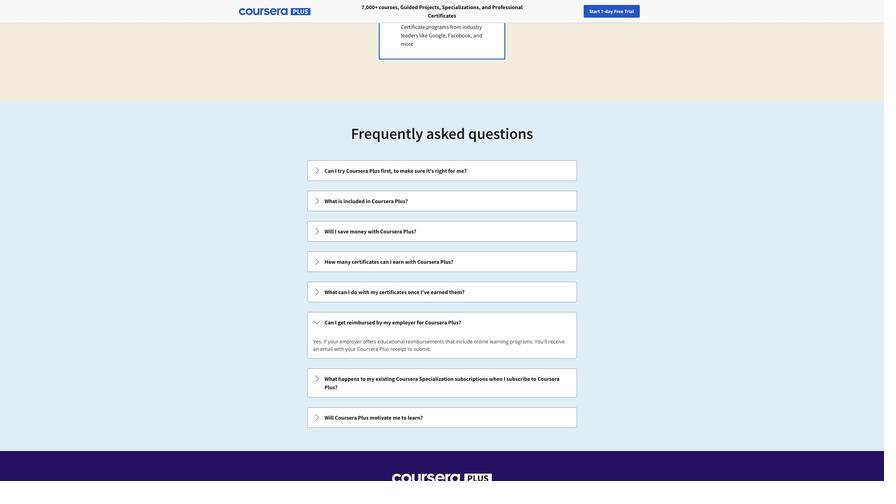 Task type: locate. For each thing, give the bounding box(es) containing it.
plus left first,
[[370, 167, 380, 174]]

and
[[482, 4, 491, 11], [474, 32, 483, 39]]

trial
[[625, 8, 635, 14]]

for left me?
[[448, 167, 456, 174]]

what can i do with my certificates once i've earned them?
[[325, 289, 465, 296]]

to
[[394, 167, 399, 174], [408, 346, 413, 353], [361, 376, 366, 383], [532, 376, 537, 383], [402, 415, 407, 422]]

1 horizontal spatial can
[[380, 259, 389, 266]]

more down leaders
[[401, 40, 414, 47]]

can for can i try coursera plus first, to make sure it's right for me?
[[325, 167, 334, 174]]

money
[[350, 228, 367, 235]]

i left get
[[335, 319, 337, 326]]

to inside dropdown button
[[402, 415, 407, 422]]

what happens to my existing coursera specialization subscriptions when i subscribe to coursera plus?
[[325, 376, 560, 391]]

will inside dropdown button
[[325, 228, 334, 235]]

will i save money with coursera plus? button
[[308, 222, 577, 242]]

1 vertical spatial professional
[[465, 15, 494, 22]]

professional
[[492, 4, 523, 11], [465, 15, 494, 22]]

email
[[321, 346, 333, 353]]

plus?
[[395, 198, 408, 205], [404, 228, 417, 235], [441, 259, 454, 266], [449, 319, 462, 326], [325, 384, 338, 391]]

motivate
[[370, 415, 392, 422]]

1 vertical spatial your
[[346, 346, 356, 353]]

projects,
[[419, 4, 441, 11]]

plus
[[370, 167, 380, 174], [380, 346, 389, 353], [358, 415, 369, 422]]

offers
[[363, 339, 377, 345]]

to right the happens
[[361, 376, 366, 383]]

from down projects,
[[420, 15, 431, 22]]

programs
[[427, 23, 449, 30]]

certificates left once
[[380, 289, 407, 296]]

2 vertical spatial what
[[325, 376, 337, 383]]

coursera up how many certificates can i earn with coursera plus?
[[380, 228, 402, 235]]

1 vertical spatial from
[[450, 23, 462, 30]]

2 vertical spatial plus
[[358, 415, 369, 422]]

certificates right many
[[352, 259, 379, 266]]

can inside dropdown button
[[380, 259, 389, 266]]

your right if
[[328, 339, 339, 345]]

0 vertical spatial plus
[[370, 167, 380, 174]]

coursera
[[346, 167, 368, 174], [372, 198, 394, 205], [380, 228, 402, 235], [418, 259, 440, 266], [425, 319, 447, 326], [357, 346, 378, 353], [396, 376, 418, 383], [538, 376, 560, 383], [335, 415, 357, 422]]

can left try
[[325, 167, 334, 174]]

1 horizontal spatial from
[[450, 23, 462, 30]]

can i try coursera plus first, to make sure it's right for me? button
[[308, 161, 577, 181]]

0 vertical spatial employer
[[393, 319, 416, 326]]

your right email
[[346, 346, 356, 353]]

like
[[420, 32, 428, 39]]

what left do
[[325, 289, 337, 296]]

0 horizontal spatial coursera plus image
[[239, 8, 311, 15]]

if
[[324, 339, 327, 345]]

and down industry
[[474, 32, 483, 39]]

your
[[328, 339, 339, 345], [346, 346, 356, 353]]

coursera right try
[[346, 167, 368, 174]]

coursera right earn
[[418, 259, 440, 266]]

2 vertical spatial my
[[367, 376, 375, 383]]

frequently asked questions
[[351, 124, 534, 143]]

1 vertical spatial can
[[339, 289, 347, 296]]

from up facebook,
[[450, 23, 462, 30]]

1 vertical spatial coursera plus image
[[392, 474, 492, 482]]

0 vertical spatial can
[[380, 259, 389, 266]]

i inside what happens to my existing coursera specialization subscriptions when i subscribe to coursera plus?
[[504, 376, 506, 383]]

to right receipt
[[408, 346, 413, 353]]

coursera right subscribe
[[538, 376, 560, 383]]

i
[[335, 167, 337, 174], [335, 228, 337, 235], [390, 259, 392, 266], [348, 289, 350, 296], [335, 319, 337, 326], [504, 376, 506, 383]]

my
[[371, 289, 379, 296], [384, 319, 391, 326], [367, 376, 375, 383]]

0 vertical spatial for
[[448, 167, 456, 174]]

submit.
[[414, 346, 431, 353]]

2 can from the top
[[325, 319, 334, 326]]

coursera down offers
[[357, 346, 378, 353]]

1 horizontal spatial for
[[448, 167, 456, 174]]

0 vertical spatial will
[[325, 228, 334, 235]]

and inside choose from more than 15 professional certificate programs from industry leaders like google, facebook, and more
[[474, 32, 483, 39]]

coursera right the in
[[372, 198, 394, 205]]

0 vertical spatial can
[[325, 167, 334, 174]]

1 vertical spatial what
[[325, 289, 337, 296]]

plus left motivate in the left bottom of the page
[[358, 415, 369, 422]]

what inside what happens to my existing coursera specialization subscriptions when i subscribe to coursera plus?
[[325, 376, 337, 383]]

can left earn
[[380, 259, 389, 266]]

1 vertical spatial and
[[474, 32, 483, 39]]

with right earn
[[405, 259, 416, 266]]

plus down educational
[[380, 346, 389, 353]]

learn?
[[408, 415, 423, 422]]

1 horizontal spatial your
[[346, 346, 356, 353]]

plus? inside what happens to my existing coursera specialization subscriptions when i subscribe to coursera plus?
[[325, 384, 338, 391]]

my right by
[[384, 319, 391, 326]]

try
[[338, 167, 345, 174]]

and up industry
[[482, 4, 491, 11]]

facebook,
[[448, 32, 473, 39]]

0 horizontal spatial your
[[328, 339, 339, 345]]

certificates
[[352, 259, 379, 266], [380, 289, 407, 296]]

how
[[325, 259, 336, 266]]

for
[[448, 167, 456, 174], [417, 319, 424, 326]]

can left do
[[339, 289, 347, 296]]

0 vertical spatial what
[[325, 198, 337, 205]]

i right when
[[504, 376, 506, 383]]

0 vertical spatial certificates
[[352, 259, 379, 266]]

what can i do with my certificates once i've earned them? button
[[308, 283, 577, 302]]

1 vertical spatial my
[[384, 319, 391, 326]]

0 horizontal spatial employer
[[340, 339, 362, 345]]

3 what from the top
[[325, 376, 337, 383]]

1 vertical spatial employer
[[340, 339, 362, 345]]

what for what happens to my existing coursera specialization subscriptions when i subscribe to coursera plus?
[[325, 376, 337, 383]]

list
[[307, 160, 578, 429]]

1 can from the top
[[325, 167, 334, 174]]

employer
[[393, 319, 416, 326], [340, 339, 362, 345]]

my for certificates
[[371, 289, 379, 296]]

happens
[[339, 376, 360, 383]]

will coursera plus motivate me to learn?
[[325, 415, 423, 422]]

1 what from the top
[[325, 198, 337, 205]]

0 vertical spatial my
[[371, 289, 379, 296]]

1 vertical spatial certificates
[[380, 289, 407, 296]]

with
[[368, 228, 379, 235], [405, 259, 416, 266], [359, 289, 370, 296], [334, 346, 344, 353]]

can left get
[[325, 319, 334, 326]]

1 vertical spatial more
[[401, 40, 414, 47]]

1 horizontal spatial more
[[432, 15, 445, 22]]

guided
[[401, 4, 418, 11]]

0 vertical spatial from
[[420, 15, 431, 22]]

what left is
[[325, 198, 337, 205]]

me?
[[457, 167, 467, 174]]

can i try coursera plus first, to make sure it's right for me?
[[325, 167, 467, 174]]

plus? inside dropdown button
[[441, 259, 454, 266]]

in
[[366, 198, 371, 205]]

1 horizontal spatial coursera plus image
[[392, 474, 492, 482]]

get
[[338, 319, 346, 326]]

will i save money with coursera plus?
[[325, 228, 417, 235]]

employer inside yes, if your employer offers educational reimbursements that include online learning programs. you'll receive an email with your coursera plus receipt to submit.
[[340, 339, 362, 345]]

more up 'programs'
[[432, 15, 445, 22]]

coursera inside yes, if your employer offers educational reimbursements that include online learning programs. you'll receive an email with your coursera plus receipt to submit.
[[357, 346, 378, 353]]

2 what from the top
[[325, 289, 337, 296]]

1 will from the top
[[325, 228, 334, 235]]

certificates inside dropdown button
[[380, 289, 407, 296]]

i left earn
[[390, 259, 392, 266]]

my inside dropdown button
[[371, 289, 379, 296]]

can
[[380, 259, 389, 266], [339, 289, 347, 296]]

my right do
[[371, 289, 379, 296]]

1 vertical spatial will
[[325, 415, 334, 422]]

certificate
[[401, 23, 425, 30]]

15
[[458, 15, 464, 22]]

employer up educational
[[393, 319, 416, 326]]

from
[[420, 15, 431, 22], [450, 23, 462, 30]]

courses,
[[379, 4, 400, 11]]

1 vertical spatial plus
[[380, 346, 389, 353]]

professional inside the 7,000+ courses, guided projects, specializations, and professional certificates
[[492, 4, 523, 11]]

0 vertical spatial more
[[432, 15, 445, 22]]

0 horizontal spatial can
[[339, 289, 347, 296]]

for up reimbursements on the bottom
[[417, 319, 424, 326]]

will
[[325, 228, 334, 235], [325, 415, 334, 422]]

0 vertical spatial professional
[[492, 4, 523, 11]]

what left the happens
[[325, 376, 337, 383]]

my left 'existing'
[[367, 376, 375, 383]]

with right email
[[334, 346, 344, 353]]

i inside dropdown button
[[390, 259, 392, 266]]

coursera plus image
[[239, 8, 311, 15], [392, 474, 492, 482]]

i left save
[[335, 228, 337, 235]]

1 horizontal spatial employer
[[393, 319, 416, 326]]

0 vertical spatial and
[[482, 4, 491, 11]]

will inside dropdown button
[[325, 415, 334, 422]]

0 vertical spatial coursera plus image
[[239, 8, 311, 15]]

programs.
[[510, 339, 534, 345]]

1 vertical spatial can
[[325, 319, 334, 326]]

2 will from the top
[[325, 415, 334, 422]]

to right me
[[402, 415, 407, 422]]

0 horizontal spatial for
[[417, 319, 424, 326]]

None search field
[[97, 4, 267, 19]]

specializations,
[[442, 4, 481, 11]]

employer left offers
[[340, 339, 362, 345]]

can
[[325, 167, 334, 174], [325, 319, 334, 326]]

more
[[432, 15, 445, 22], [401, 40, 414, 47]]



Task type: describe. For each thing, give the bounding box(es) containing it.
will coursera plus motivate me to learn? button
[[308, 408, 577, 428]]

once
[[408, 289, 420, 296]]

educational
[[378, 339, 405, 345]]

to right first,
[[394, 167, 399, 174]]

is
[[339, 198, 343, 205]]

plus inside dropdown button
[[370, 167, 380, 174]]

when
[[489, 376, 503, 383]]

what for what can i do with my certificates once i've earned them?
[[325, 289, 337, 296]]

with inside yes, if your employer offers educational reimbursements that include online learning programs. you'll receive an email with your coursera plus receipt to submit.
[[334, 346, 344, 353]]

choose from more than 15 professional certificate programs from industry leaders like google, facebook, and more
[[401, 15, 494, 47]]

with inside dropdown button
[[405, 259, 416, 266]]

how many certificates can i earn with coursera plus?
[[325, 259, 454, 266]]

with right do
[[359, 289, 370, 296]]

by
[[377, 319, 383, 326]]

can for can i get reimbursed by my employer for coursera plus?
[[325, 319, 334, 326]]

that
[[446, 339, 455, 345]]

choose
[[401, 15, 419, 22]]

7,000+
[[362, 4, 378, 11]]

google,
[[429, 32, 447, 39]]

my for employer
[[384, 319, 391, 326]]

yes,
[[313, 339, 323, 345]]

to inside yes, if your employer offers educational reimbursements that include online learning programs. you'll receive an email with your coursera plus receipt to submit.
[[408, 346, 413, 353]]

7,000+ courses, guided projects, specializations, and professional certificates
[[362, 4, 523, 19]]

with right 'money'
[[368, 228, 379, 235]]

than
[[446, 15, 457, 22]]

an
[[313, 346, 319, 353]]

specialization
[[419, 376, 454, 383]]

you'll
[[535, 339, 548, 345]]

receipt
[[391, 346, 407, 353]]

employer inside dropdown button
[[393, 319, 416, 326]]

what for what is included in coursera plus?
[[325, 198, 337, 205]]

what happens to my existing coursera specialization subscriptions when i subscribe to coursera plus? button
[[308, 369, 577, 398]]

existing
[[376, 376, 395, 383]]

professional inside choose from more than 15 professional certificate programs from industry leaders like google, facebook, and more
[[465, 15, 494, 22]]

how many certificates can i earn with coursera plus? button
[[308, 252, 577, 272]]

coursera left motivate in the left bottom of the page
[[335, 415, 357, 422]]

included
[[344, 198, 365, 205]]

plus inside yes, if your employer offers educational reimbursements that include online learning programs. you'll receive an email with your coursera plus receipt to submit.
[[380, 346, 389, 353]]

subscriptions
[[455, 376, 488, 383]]

industry
[[463, 23, 482, 30]]

save
[[338, 228, 349, 235]]

earn
[[393, 259, 404, 266]]

day
[[606, 8, 613, 14]]

do
[[351, 289, 357, 296]]

and inside the 7,000+ courses, guided projects, specializations, and professional certificates
[[482, 4, 491, 11]]

plus inside dropdown button
[[358, 415, 369, 422]]

earned
[[431, 289, 448, 296]]

0 horizontal spatial more
[[401, 40, 414, 47]]

i left try
[[335, 167, 337, 174]]

reimbursed
[[347, 319, 375, 326]]

0 horizontal spatial from
[[420, 15, 431, 22]]

i left do
[[348, 289, 350, 296]]

it's
[[427, 167, 434, 174]]

certificates inside dropdown button
[[352, 259, 379, 266]]

many
[[337, 259, 351, 266]]

start 7-day free trial button
[[584, 5, 640, 18]]

free
[[614, 8, 624, 14]]

questions
[[469, 124, 534, 143]]

0 vertical spatial your
[[328, 339, 339, 345]]

yes, if your employer offers educational reimbursements that include online learning programs. you'll receive an email with your coursera plus receipt to submit.
[[313, 339, 565, 353]]

leaders
[[401, 32, 418, 39]]

me
[[393, 415, 401, 422]]

what is included in coursera plus?
[[325, 198, 408, 205]]

my inside what happens to my existing coursera specialization subscriptions when i subscribe to coursera plus?
[[367, 376, 375, 383]]

start 7-day free trial
[[590, 8, 635, 14]]

coursera up reimbursements on the bottom
[[425, 319, 447, 326]]

i've
[[421, 289, 430, 296]]

will for will i save money with coursera plus?
[[325, 228, 334, 235]]

make
[[400, 167, 414, 174]]

them?
[[449, 289, 465, 296]]

learning
[[490, 339, 509, 345]]

what is included in coursera plus? button
[[308, 191, 577, 211]]

subscribe
[[507, 376, 531, 383]]

certificates
[[428, 12, 456, 19]]

will for will coursera plus motivate me to learn?
[[325, 415, 334, 422]]

asked
[[427, 124, 466, 143]]

receive
[[549, 339, 565, 345]]

first,
[[381, 167, 393, 174]]

to right subscribe
[[532, 376, 537, 383]]

include
[[456, 339, 473, 345]]

right
[[435, 167, 447, 174]]

start
[[590, 8, 600, 14]]

online
[[474, 339, 489, 345]]

7-
[[601, 8, 606, 14]]

can i get reimbursed by my employer for coursera plus? button
[[308, 313, 577, 333]]

can inside dropdown button
[[339, 289, 347, 296]]

coursera right 'existing'
[[396, 376, 418, 383]]

sure
[[415, 167, 426, 174]]

list containing can i try coursera plus first, to make sure it's right for me?
[[307, 160, 578, 429]]

1 vertical spatial for
[[417, 319, 424, 326]]

reimbursements
[[406, 339, 444, 345]]

can i get reimbursed by my employer for coursera plus?
[[325, 319, 462, 326]]

frequently
[[351, 124, 423, 143]]



Task type: vqa. For each thing, say whether or not it's contained in the screenshot.
And to the bottom
yes



